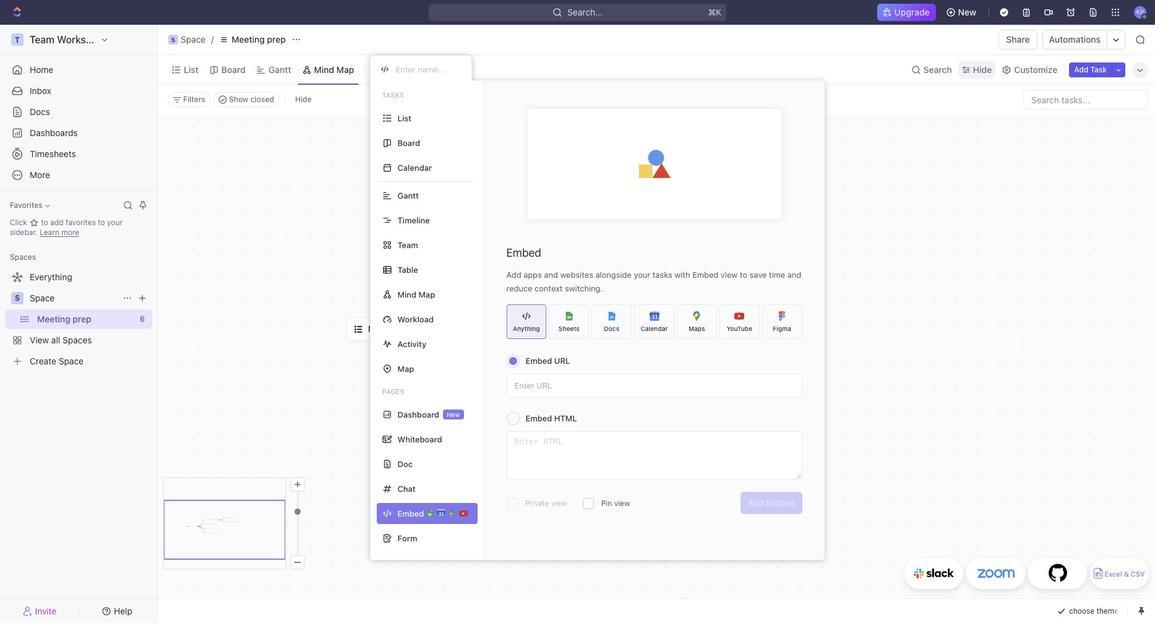 Task type: vqa. For each thing, say whether or not it's contained in the screenshot.
sidebar. at the left top of the page
yes



Task type: locate. For each thing, give the bounding box(es) containing it.
0 vertical spatial mind
[[314, 64, 334, 75]]

home
[[30, 64, 53, 75]]

1 horizontal spatial list
[[398, 113, 412, 123]]

docs link
[[5, 102, 152, 122]]

your inside to add favorites to your sidebar.
[[107, 218, 123, 227]]

mind down table
[[398, 289, 417, 299]]

calendar left the 'maps'
[[641, 325, 668, 333]]

0 vertical spatial hide
[[974, 64, 993, 75]]

1 horizontal spatial your
[[634, 270, 651, 280]]

2 horizontal spatial to
[[740, 270, 748, 280]]

1 horizontal spatial space
[[181, 34, 206, 45]]

gantt
[[269, 64, 291, 75], [398, 190, 419, 200]]

0 vertical spatial gantt
[[269, 64, 291, 75]]

list down the 'tasks' at the top of the page
[[398, 113, 412, 123]]

list
[[184, 64, 199, 75], [398, 113, 412, 123]]

dashboards
[[30, 128, 78, 138]]

0 horizontal spatial view
[[552, 499, 568, 508]]

1 vertical spatial calendar
[[641, 325, 668, 333]]

space
[[181, 34, 206, 45], [30, 293, 55, 303]]

s left /
[[171, 36, 175, 43]]

mind
[[314, 64, 334, 75], [398, 289, 417, 299]]

space, , element
[[168, 35, 178, 45], [11, 292, 24, 305]]

1 horizontal spatial board
[[398, 138, 420, 148]]

docs inside sidebar navigation
[[30, 106, 50, 117]]

space, , element inside sidebar navigation
[[11, 292, 24, 305]]

0 horizontal spatial calendar
[[398, 163, 432, 172]]

0 horizontal spatial s
[[15, 293, 20, 303]]

view right pin
[[615, 499, 630, 508]]

1 vertical spatial gantt
[[398, 190, 419, 200]]

0 horizontal spatial hide
[[295, 95, 312, 104]]

tasks
[[653, 270, 673, 280]]

gantt down prep
[[269, 64, 291, 75]]

0 vertical spatial your
[[107, 218, 123, 227]]

list down s space /
[[184, 64, 199, 75]]

excel
[[1105, 570, 1123, 579]]

show closed button
[[214, 92, 280, 107]]

map
[[337, 64, 354, 75], [419, 289, 435, 299], [398, 364, 414, 374]]

private
[[525, 499, 550, 508]]

add for add apps and websites alongside your tasks with embed view to save time and reduce context switching.
[[507, 270, 522, 280]]

embed inside add apps and websites alongside your tasks with embed view to save time and reduce context switching.
[[693, 270, 719, 280]]

1 horizontal spatial to
[[98, 218, 105, 227]]

board
[[222, 64, 246, 75], [398, 138, 420, 148]]

embed for embed url
[[526, 356, 552, 366]]

calendar
[[398, 163, 432, 172], [641, 325, 668, 333]]

1 horizontal spatial view
[[615, 499, 630, 508]]

0 horizontal spatial gantt
[[269, 64, 291, 75]]

0 vertical spatial new
[[959, 7, 977, 17]]

1 vertical spatial space, , element
[[11, 292, 24, 305]]

0 vertical spatial calendar
[[398, 163, 432, 172]]

1 vertical spatial your
[[634, 270, 651, 280]]

1 and from the left
[[544, 270, 558, 280]]

0 vertical spatial add
[[1075, 65, 1089, 74]]

1 vertical spatial docs
[[604, 325, 620, 333]]

and up context
[[544, 270, 558, 280]]

view right private
[[552, 499, 568, 508]]

0 horizontal spatial and
[[544, 270, 558, 280]]

show
[[229, 95, 249, 104]]

0 horizontal spatial space, , element
[[11, 292, 24, 305]]

to right favorites
[[98, 218, 105, 227]]

and
[[544, 270, 558, 280], [788, 270, 802, 280]]

s for s space /
[[171, 36, 175, 43]]

2 and from the left
[[788, 270, 802, 280]]

2 horizontal spatial add
[[1075, 65, 1089, 74]]

space, , element down the spaces
[[11, 292, 24, 305]]

space, , element left /
[[168, 35, 178, 45]]

automations
[[1050, 34, 1101, 45]]

search...
[[568, 7, 603, 17]]

1 horizontal spatial hide
[[974, 64, 993, 75]]

embed inside button
[[767, 498, 795, 508]]

your
[[107, 218, 123, 227], [634, 270, 651, 280]]

add
[[50, 218, 64, 227]]

to
[[41, 218, 48, 227], [98, 218, 105, 227], [740, 270, 748, 280]]

gantt up "timeline" on the left of page
[[398, 190, 419, 200]]

s inside s space /
[[171, 36, 175, 43]]

0 vertical spatial list
[[184, 64, 199, 75]]

add task
[[1075, 65, 1108, 74]]

2 vertical spatial map
[[398, 364, 414, 374]]

embed for embed html
[[526, 413, 552, 423]]

hide button
[[959, 61, 996, 78]]

form
[[398, 533, 418, 543]]

1 vertical spatial list
[[398, 113, 412, 123]]

0 vertical spatial s
[[171, 36, 175, 43]]

1 horizontal spatial mind
[[398, 289, 417, 299]]

search
[[924, 64, 953, 75]]

sidebar navigation
[[0, 25, 158, 623]]

s down the spaces
[[15, 293, 20, 303]]

0 vertical spatial space
[[181, 34, 206, 45]]

timesheets
[[30, 149, 76, 159]]

mind up hide button
[[314, 64, 334, 75]]

1 vertical spatial mind map
[[398, 289, 435, 299]]

0 horizontal spatial space
[[30, 293, 55, 303]]

your right favorites
[[107, 218, 123, 227]]

s space /
[[171, 34, 214, 45]]

add
[[1075, 65, 1089, 74], [507, 270, 522, 280], [748, 498, 765, 508]]

0 vertical spatial mind map
[[314, 64, 354, 75]]

url
[[555, 356, 571, 366]]

s inside navigation
[[15, 293, 20, 303]]

to add favorites to your sidebar.
[[10, 218, 123, 237]]

1 horizontal spatial map
[[398, 364, 414, 374]]

hide button
[[290, 92, 317, 107]]

docs
[[30, 106, 50, 117], [604, 325, 620, 333]]

1 vertical spatial add
[[507, 270, 522, 280]]

mind map
[[314, 64, 354, 75], [398, 289, 435, 299]]

mind map up hide button
[[314, 64, 354, 75]]

0 vertical spatial space, , element
[[168, 35, 178, 45]]

share button
[[999, 30, 1038, 50]]

1 horizontal spatial docs
[[604, 325, 620, 333]]

0 horizontal spatial docs
[[30, 106, 50, 117]]

0 horizontal spatial new
[[447, 411, 460, 419]]

Enter name... field
[[395, 64, 462, 75]]

share
[[1007, 34, 1031, 45]]

private view
[[525, 499, 568, 508]]

chat
[[398, 484, 416, 494]]

0 vertical spatial docs
[[30, 106, 50, 117]]

customize button
[[999, 61, 1062, 78]]

1 vertical spatial board
[[398, 138, 420, 148]]

board down the 'tasks' at the top of the page
[[398, 138, 420, 148]]

⌘k
[[708, 7, 722, 17]]

1 horizontal spatial calendar
[[641, 325, 668, 333]]

1 horizontal spatial gantt
[[398, 190, 419, 200]]

mind map up workload
[[398, 289, 435, 299]]

1 vertical spatial space
[[30, 293, 55, 303]]

calendar up "timeline" on the left of page
[[398, 163, 432, 172]]

new right dashboard
[[447, 411, 460, 419]]

embed for embed
[[507, 246, 542, 259]]

1 vertical spatial s
[[15, 293, 20, 303]]

view left save
[[721, 270, 738, 280]]

0 horizontal spatial board
[[222, 64, 246, 75]]

1 horizontal spatial add
[[748, 498, 765, 508]]

new inside 'button'
[[959, 7, 977, 17]]

0 horizontal spatial map
[[337, 64, 354, 75]]

and right time
[[788, 270, 802, 280]]

board up show
[[222, 64, 246, 75]]

hide right closed
[[295, 95, 312, 104]]

dashboards link
[[5, 123, 152, 143]]

add embed button
[[741, 492, 803, 514]]

upgrade
[[895, 7, 930, 17]]

1 horizontal spatial space, , element
[[168, 35, 178, 45]]

embed html
[[526, 413, 577, 423]]

s
[[171, 36, 175, 43], [15, 293, 20, 303]]

context
[[535, 283, 563, 293]]

new
[[959, 7, 977, 17], [447, 411, 460, 419]]

space down the spaces
[[30, 293, 55, 303]]

to up learn
[[41, 218, 48, 227]]

new right upgrade
[[959, 7, 977, 17]]

docs right sheets
[[604, 325, 620, 333]]

1 horizontal spatial and
[[788, 270, 802, 280]]

0 vertical spatial board
[[222, 64, 246, 75]]

0 horizontal spatial add
[[507, 270, 522, 280]]

1 horizontal spatial new
[[959, 7, 977, 17]]

1 horizontal spatial mind map
[[398, 289, 435, 299]]

embed
[[507, 246, 542, 259], [693, 270, 719, 280], [526, 356, 552, 366], [526, 413, 552, 423], [767, 498, 795, 508]]

meeting prep
[[232, 34, 286, 45]]

2 horizontal spatial view
[[721, 270, 738, 280]]

hide right the search in the right of the page
[[974, 64, 993, 75]]

closed
[[251, 95, 274, 104]]

to left save
[[740, 270, 748, 280]]

1 horizontal spatial s
[[171, 36, 175, 43]]

invite user image
[[23, 606, 33, 617]]

apps
[[524, 270, 542, 280]]

to inside add apps and websites alongside your tasks with embed view to save time and reduce context switching.
[[740, 270, 748, 280]]

add inside add apps and websites alongside your tasks with embed view to save time and reduce context switching.
[[507, 270, 522, 280]]

space left /
[[181, 34, 206, 45]]

0 horizontal spatial list
[[184, 64, 199, 75]]

0 vertical spatial map
[[337, 64, 354, 75]]

0 horizontal spatial your
[[107, 218, 123, 227]]

0 horizontal spatial mind
[[314, 64, 334, 75]]

2 vertical spatial add
[[748, 498, 765, 508]]

1 vertical spatial map
[[419, 289, 435, 299]]

1 vertical spatial hide
[[295, 95, 312, 104]]

html
[[555, 413, 577, 423]]

view
[[721, 270, 738, 280], [552, 499, 568, 508], [615, 499, 630, 508]]

your left tasks
[[634, 270, 651, 280]]

docs down inbox
[[30, 106, 50, 117]]

with
[[675, 270, 691, 280]]

pages
[[382, 388, 405, 396]]

1 vertical spatial mind
[[398, 289, 417, 299]]

learn more
[[40, 228, 79, 237]]

youtube
[[727, 325, 753, 333]]



Task type: describe. For each thing, give the bounding box(es) containing it.
whiteboard
[[398, 434, 442, 444]]

view for pin view
[[615, 499, 630, 508]]

learn more link
[[40, 228, 79, 237]]

anything
[[513, 325, 540, 333]]

search button
[[908, 61, 956, 78]]

maps
[[689, 325, 706, 333]]

time
[[769, 270, 786, 280]]

workload
[[398, 314, 434, 324]]

excel & csv link
[[1091, 558, 1150, 589]]

save
[[750, 270, 767, 280]]

add for add embed
[[748, 498, 765, 508]]

figma
[[773, 325, 792, 333]]

team
[[398, 240, 418, 250]]

space inside sidebar navigation
[[30, 293, 55, 303]]

invite button
[[5, 603, 75, 620]]

hide inside hide button
[[295, 95, 312, 104]]

sheets
[[559, 325, 580, 333]]

board link
[[219, 61, 246, 78]]

dashboard
[[398, 410, 440, 419]]

click
[[10, 218, 29, 227]]

2 horizontal spatial map
[[419, 289, 435, 299]]

timeline
[[398, 215, 430, 225]]

gantt link
[[266, 61, 291, 78]]

1 vertical spatial new
[[447, 411, 460, 419]]

space link
[[30, 288, 118, 308]]

activity
[[398, 339, 427, 349]]

websites
[[561, 270, 594, 280]]

inbox link
[[5, 81, 152, 101]]

customize
[[1015, 64, 1058, 75]]

Search tasks... text field
[[1025, 90, 1148, 109]]

upgrade link
[[878, 4, 936, 21]]

prep
[[267, 34, 286, 45]]

home link
[[5, 60, 152, 80]]

table
[[398, 265, 418, 275]]

meeting
[[232, 34, 265, 45]]

favorites button
[[5, 198, 55, 213]]

view inside add apps and websites alongside your tasks with embed view to save time and reduce context switching.
[[721, 270, 738, 280]]

learn
[[40, 228, 59, 237]]

pin view
[[602, 499, 630, 508]]

hide inside hide dropdown button
[[974, 64, 993, 75]]

add apps and websites alongside your tasks with embed view to save time and reduce context switching.
[[507, 270, 802, 293]]

meeting prep link
[[216, 32, 289, 47]]

switching.
[[565, 283, 603, 293]]

add task button
[[1070, 62, 1113, 77]]

csv
[[1132, 570, 1146, 579]]

view for private view
[[552, 499, 568, 508]]

mind map link
[[312, 61, 354, 78]]

inbox
[[30, 85, 51, 96]]

s for s
[[15, 293, 20, 303]]

/
[[211, 34, 214, 45]]

sidebar.
[[10, 228, 38, 237]]

alongside
[[596, 270, 632, 280]]

embed url
[[526, 356, 571, 366]]

Enter URL text field
[[507, 374, 802, 397]]

show closed
[[229, 95, 274, 104]]

favorites
[[10, 201, 42, 210]]

more
[[61, 228, 79, 237]]

timesheets link
[[5, 144, 152, 164]]

add for add task
[[1075, 65, 1089, 74]]

favorites
[[66, 218, 96, 227]]

tasks
[[382, 91, 404, 99]]

new button
[[941, 2, 984, 22]]

0 horizontal spatial mind map
[[314, 64, 354, 75]]

&
[[1125, 570, 1130, 579]]

doc
[[398, 459, 413, 469]]

your inside add apps and websites alongside your tasks with embed view to save time and reduce context switching.
[[634, 270, 651, 280]]

spaces
[[10, 253, 36, 262]]

reduce
[[507, 283, 533, 293]]

excel & csv
[[1105, 570, 1146, 579]]

list link
[[181, 61, 199, 78]]

invite
[[35, 606, 57, 616]]

0 horizontal spatial to
[[41, 218, 48, 227]]

add embed
[[748, 498, 795, 508]]

task
[[1091, 65, 1108, 74]]

pin
[[602, 499, 612, 508]]

automations button
[[1044, 30, 1108, 49]]



